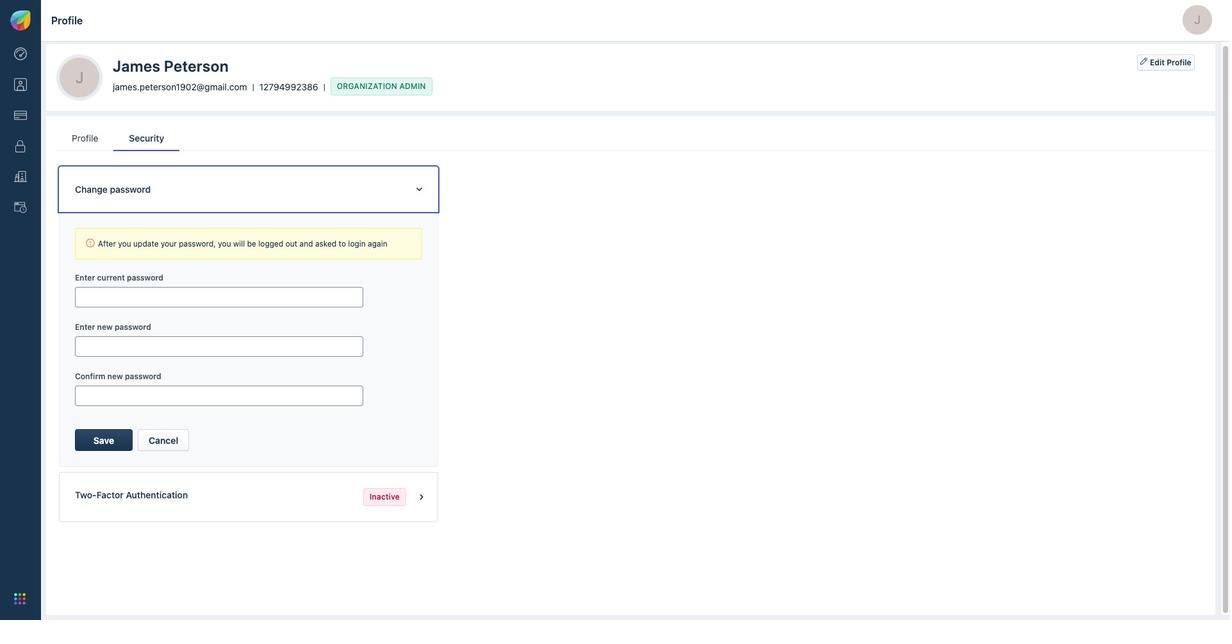 Task type: vqa. For each thing, say whether or not it's contained in the screenshot.
again
yes



Task type: describe. For each thing, give the bounding box(es) containing it.
after
[[98, 239, 116, 249]]

tab list containing profile
[[56, 126, 1216, 151]]

inactive
[[370, 492, 400, 502]]

password,
[[179, 239, 216, 249]]

freshworks icon image
[[10, 10, 31, 31]]

login
[[348, 239, 366, 249]]

Enter current password password field
[[76, 288, 363, 307]]

password for enter new password
[[115, 322, 151, 332]]

edit profile button
[[1137, 54, 1195, 70]]

new for enter
[[97, 322, 113, 332]]

james.peterson1902@gmail.com | 12794992386 |
[[113, 81, 325, 92]]

1 you from the left
[[118, 239, 131, 249]]

after you update your password, you will be logged out and asked to login again
[[98, 239, 387, 249]]

factor
[[97, 490, 124, 500]]

confirm
[[75, 372, 105, 381]]

current
[[97, 273, 125, 283]]

change password button
[[59, 167, 438, 212]]

again
[[368, 239, 387, 249]]

james peterson
[[113, 57, 229, 75]]

logged
[[258, 239, 283, 249]]

asked
[[315, 239, 337, 249]]

0 horizontal spatial profile picture image
[[60, 58, 99, 97]]

security
[[129, 133, 164, 144]]

two-
[[75, 490, 97, 500]]

two-factor authentication
[[75, 490, 188, 500]]

save
[[93, 435, 114, 446]]

will
[[233, 239, 245, 249]]

change password
[[75, 184, 151, 195]]

0 vertical spatial profile
[[51, 14, 83, 26]]

password for confirm new password
[[125, 372, 161, 381]]

change
[[75, 184, 108, 195]]

my subscriptions image
[[14, 109, 27, 122]]

to
[[339, 239, 346, 249]]

and
[[300, 239, 313, 249]]

enter new password
[[75, 322, 151, 332]]



Task type: locate. For each thing, give the bounding box(es) containing it.
new right confirm
[[107, 372, 123, 381]]

out
[[286, 239, 297, 249]]

profile picture image
[[1183, 5, 1212, 35], [60, 58, 99, 97]]

neo admin center image
[[14, 48, 27, 60]]

james
[[113, 57, 160, 75]]

freshworks switcher image
[[14, 593, 26, 605]]

password inside dropdown button
[[110, 184, 151, 195]]

1 vertical spatial profile picture image
[[60, 58, 99, 97]]

profile picture image left james
[[60, 58, 99, 97]]

| right the 12794992386 at the left top of page
[[323, 82, 325, 91]]

you right "after"
[[118, 239, 131, 249]]

cancel button
[[138, 429, 189, 451]]

2 | from the left
[[323, 82, 325, 91]]

| left the 12794992386 at the left top of page
[[252, 82, 254, 91]]

edit profile
[[1150, 58, 1192, 67]]

users image
[[14, 78, 27, 91]]

1 horizontal spatial profile picture image
[[1183, 5, 1212, 35]]

password down the enter current password at the left top
[[115, 322, 151, 332]]

password for enter current password
[[127, 273, 163, 283]]

new for confirm
[[107, 372, 123, 381]]

security image
[[14, 140, 27, 153]]

password right confirm
[[125, 372, 161, 381]]

you
[[118, 239, 131, 249], [218, 239, 231, 249]]

0 horizontal spatial you
[[118, 239, 131, 249]]

Enter new password password field
[[76, 337, 363, 356]]

authentication
[[126, 490, 188, 500]]

2 enter from the top
[[75, 322, 95, 332]]

edit
[[1150, 58, 1165, 67]]

james.peterson1902@gmail.com
[[113, 81, 247, 92]]

profile picture image up the edit profile
[[1183, 5, 1212, 35]]

enter
[[75, 273, 95, 283], [75, 322, 95, 332]]

update
[[133, 239, 159, 249]]

password right change
[[110, 184, 151, 195]]

1 vertical spatial new
[[107, 372, 123, 381]]

confirm new password
[[75, 372, 161, 381]]

admin
[[400, 81, 426, 91]]

save button
[[75, 429, 133, 451]]

you left will
[[218, 239, 231, 249]]

new
[[97, 322, 113, 332], [107, 372, 123, 381]]

profile right the edit at the right of page
[[1167, 58, 1192, 67]]

peterson
[[164, 57, 229, 75]]

0 horizontal spatial |
[[252, 82, 254, 91]]

12794992386
[[259, 81, 318, 92]]

2 you from the left
[[218, 239, 231, 249]]

new down current
[[97, 322, 113, 332]]

audit logs image
[[14, 201, 27, 214]]

|
[[252, 82, 254, 91], [323, 82, 325, 91]]

0 vertical spatial profile picture image
[[1183, 5, 1212, 35]]

1 horizontal spatial you
[[218, 239, 231, 249]]

1 | from the left
[[252, 82, 254, 91]]

2 vertical spatial profile
[[72, 133, 98, 144]]

enter up confirm
[[75, 322, 95, 332]]

0 vertical spatial new
[[97, 322, 113, 332]]

password
[[110, 184, 151, 195], [127, 273, 163, 283], [115, 322, 151, 332], [125, 372, 161, 381]]

1 horizontal spatial |
[[323, 82, 325, 91]]

profile up change
[[72, 133, 98, 144]]

profile inside button
[[1167, 58, 1192, 67]]

profile
[[51, 14, 83, 26], [1167, 58, 1192, 67], [72, 133, 98, 144]]

enter for enter new password
[[75, 322, 95, 332]]

enter left current
[[75, 273, 95, 283]]

tab list
[[56, 126, 1216, 151]]

organization admin
[[337, 81, 426, 91]]

be
[[247, 239, 256, 249]]

1 vertical spatial enter
[[75, 322, 95, 332]]

organization
[[337, 81, 397, 91]]

organization image
[[14, 171, 27, 183]]

enter current password
[[75, 273, 163, 283]]

1 vertical spatial profile
[[1167, 58, 1192, 67]]

1 enter from the top
[[75, 273, 95, 283]]

your
[[161, 239, 177, 249]]

0 vertical spatial enter
[[75, 273, 95, 283]]

enter for enter current password
[[75, 273, 95, 283]]

Confirm new password password field
[[76, 386, 363, 406]]

password down update
[[127, 273, 163, 283]]

profile right freshworks icon
[[51, 14, 83, 26]]

cancel
[[149, 435, 178, 446]]



